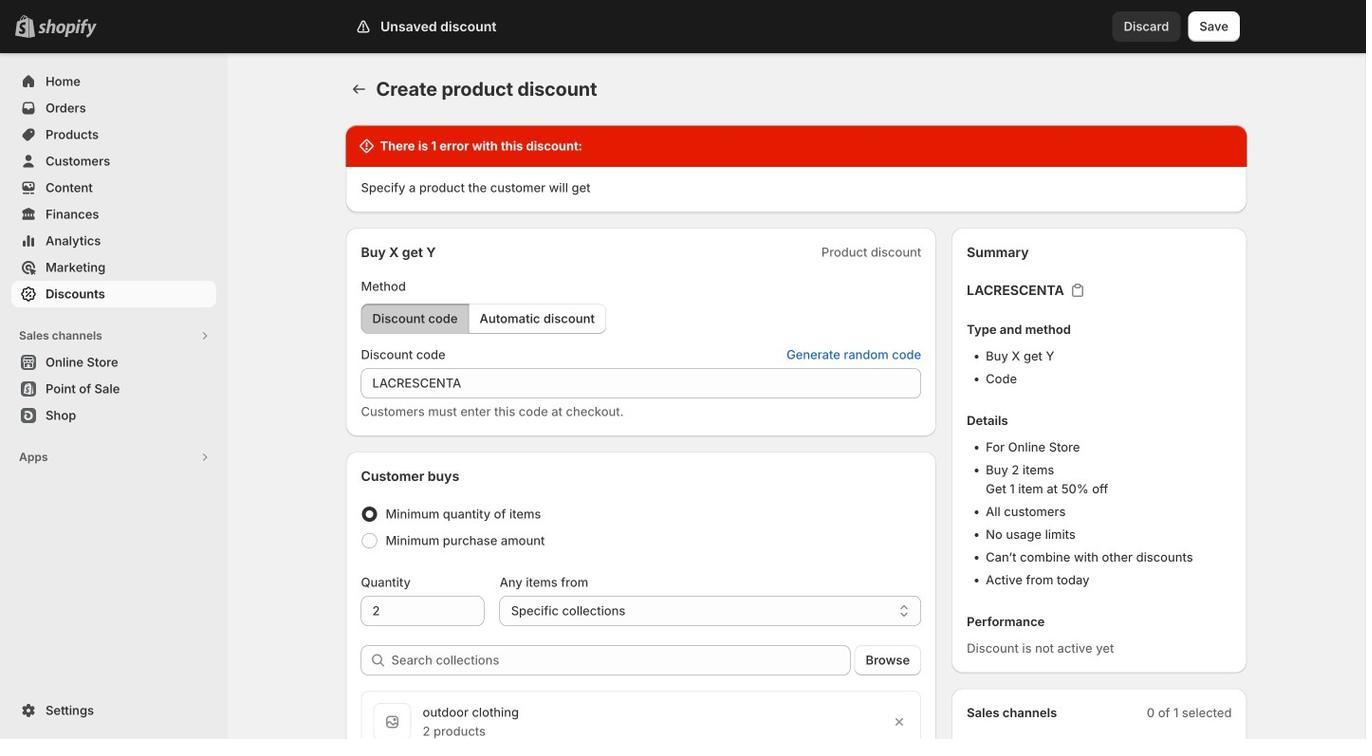 Task type: locate. For each thing, give the bounding box(es) containing it.
shopify image
[[38, 19, 97, 38]]

None text field
[[361, 596, 485, 626]]

Search collections text field
[[391, 645, 851, 676]]

None text field
[[361, 368, 922, 399]]



Task type: vqa. For each thing, say whether or not it's contained in the screenshot.
text field
yes



